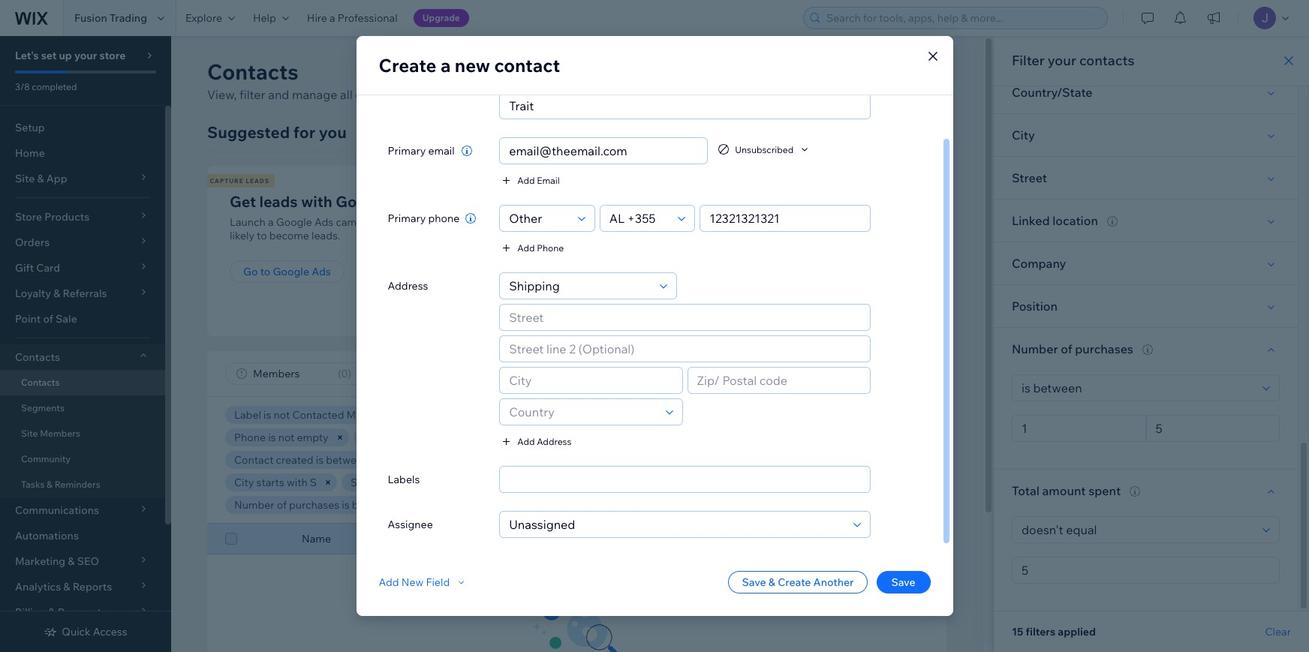 Task type: describe. For each thing, give the bounding box(es) containing it.
members
[[40, 428, 80, 439]]

you
[[319, 122, 347, 142]]

assignee for assignee
[[388, 518, 433, 532]]

site members link
[[0, 421, 165, 447]]

contact inside button
[[883, 65, 929, 80]]

Street line 2 (Optional) field
[[505, 336, 866, 362]]

get
[[230, 192, 256, 211]]

access
[[93, 626, 127, 639]]

is down customers
[[439, 431, 447, 445]]

location for linked location
[[1053, 213, 1099, 228]]

new
[[455, 54, 490, 77]]

file.
[[676, 229, 693, 243]]

and right me
[[365, 409, 383, 422]]

city for city starts with s
[[234, 476, 254, 490]]

add phone button
[[500, 241, 564, 255]]

0 vertical spatial status
[[556, 409, 586, 422]]

3/8
[[15, 81, 30, 92]]

upgrade
[[422, 12, 460, 23]]

1 horizontal spatial contacts
[[1080, 52, 1135, 69]]

Enter a value number field
[[1018, 558, 1275, 583]]

target
[[399, 216, 429, 229]]

suggested
[[207, 122, 290, 142]]

22,
[[393, 454, 407, 467]]

the
[[605, 454, 621, 467]]

spent for total amount spent is not 5
[[532, 499, 560, 512]]

phone for phone
[[608, 532, 640, 546]]

completed
[[32, 81, 77, 92]]

From number field
[[1018, 416, 1141, 442]]

Last name field
[[505, 93, 866, 119]]

contacts button
[[0, 345, 165, 370]]

customers
[[385, 409, 439, 422]]

in
[[594, 454, 602, 467]]

ads inside button
[[312, 265, 331, 279]]

capture leads
[[210, 177, 270, 185]]

0 vertical spatial between
[[326, 454, 369, 467]]

label
[[234, 409, 261, 422]]

leads. inside contacts view, filter and manage all of your site's customers and leads. learn more
[[513, 87, 546, 102]]

hire a professional link
[[298, 0, 407, 36]]

save & create another button
[[729, 571, 868, 594]]

email for email
[[470, 532, 497, 546]]

phone for phone is not empty
[[234, 431, 266, 445]]

add for add new field
[[379, 576, 399, 589]]

subscriber
[[502, 409, 554, 422]]

starts
[[256, 476, 284, 490]]

community link
[[0, 447, 165, 472]]

1 horizontal spatial clear button
[[1266, 626, 1292, 639]]

Country field
[[505, 399, 661, 425]]

linked for linked location
[[1012, 213, 1050, 228]]

simon
[[642, 431, 674, 445]]

leads. inside get leads with google ads launch a google ads campaign to target people likely to become leads.
[[312, 229, 340, 243]]

suggested for you
[[207, 122, 347, 142]]

and down member status is not a member
[[436, 454, 454, 467]]

save for save & create another
[[742, 576, 766, 589]]

& for create
[[769, 576, 776, 589]]

site members
[[21, 428, 80, 439]]

empty for street is not empty
[[412, 476, 444, 490]]

a left member
[[468, 431, 473, 445]]

street is not empty
[[351, 476, 444, 490]]

people
[[432, 216, 466, 229]]

select an option field for number of purchases
[[1018, 375, 1259, 401]]

country/state for country/state
[[1012, 85, 1093, 100]]

number for number of purchases
[[1012, 342, 1059, 357]]

add address button
[[500, 435, 572, 448]]

help button
[[244, 0, 298, 36]]

linked for linked location doesn't equal any of hickory drive
[[478, 476, 510, 490]]

fusion
[[74, 11, 107, 25]]

by
[[719, 216, 731, 229]]

more
[[583, 87, 612, 102]]

algeria
[[797, 454, 832, 467]]

Phone field
[[705, 206, 866, 231]]

store
[[99, 49, 126, 62]]

email subscriber status is never subscribed
[[473, 409, 683, 422]]

filter button
[[642, 363, 708, 385]]

Unsaved view field
[[249, 363, 333, 384]]

contacted
[[292, 409, 344, 422]]

explore
[[185, 11, 222, 25]]

number for number of purchases is between 1 and 5
[[234, 499, 275, 512]]

campaign
[[336, 216, 385, 229]]

grow your contact list add contacts by importing them via gmail or a csv file.
[[652, 192, 878, 243]]

phone is not empty
[[234, 431, 329, 445]]

last
[[623, 454, 641, 467]]

2 horizontal spatial address
[[746, 532, 787, 546]]

contacts inside "grow your contact list add contacts by importing them via gmail or a csv file."
[[675, 216, 717, 229]]

go to google ads button
[[230, 261, 345, 283]]

sidebar element
[[0, 36, 171, 653]]

is right label
[[264, 409, 271, 422]]

sale
[[56, 312, 77, 326]]

location for linked location doesn't equal any of hickory drive
[[513, 476, 552, 490]]

leads
[[259, 192, 298, 211]]

site
[[21, 428, 38, 439]]

any
[[623, 476, 640, 490]]

go to google ads
[[243, 265, 331, 279]]

1 vertical spatial google
[[276, 216, 312, 229]]

import
[[665, 265, 699, 279]]

of for number of purchases
[[1061, 342, 1073, 357]]

city for city
[[1012, 128, 1035, 143]]

site's
[[397, 87, 425, 102]]

birthdate
[[545, 454, 591, 467]]

hire a professional
[[307, 11, 398, 25]]

hire
[[307, 11, 327, 25]]

1 5 from the left
[[426, 499, 432, 512]]

status for member status is not a member
[[406, 431, 437, 445]]

City field
[[505, 368, 678, 393]]

professional
[[338, 11, 398, 25]]

to right likely
[[257, 229, 267, 243]]

and down new
[[489, 87, 510, 102]]

reminders
[[55, 479, 100, 490]]

amount for total amount spent is not 5
[[492, 499, 529, 512]]

spent for total amount spent
[[1089, 484, 1121, 499]]

0 horizontal spatial contact
[[234, 454, 274, 467]]

number of purchases is between 1 and 5
[[234, 499, 432, 512]]

is up starts
[[268, 431, 276, 445]]

2 2023 from the left
[[495, 454, 520, 467]]

view,
[[207, 87, 237, 102]]

is left 1
[[342, 499, 350, 512]]

name
[[302, 532, 331, 546]]

( 0 )
[[338, 367, 351, 381]]

member for member status is not a member
[[362, 431, 404, 445]]

1 type field from the top
[[505, 206, 573, 231]]

Search for tools, apps, help & more... field
[[822, 8, 1103, 29]]

filter for filter
[[669, 367, 695, 381]]

create for create a new contact
[[379, 54, 437, 77]]

your inside "grow your contact list add contacts by importing them via gmail or a csv file."
[[694, 192, 726, 211]]

Search... field
[[767, 363, 924, 384]]

create contact
[[843, 65, 929, 80]]

add new field button
[[379, 576, 468, 589]]

segments
[[21, 402, 65, 414]]

filter your contacts
[[1012, 52, 1135, 69]]

0
[[341, 367, 348, 381]]

)
[[348, 367, 351, 381]]

0 vertical spatial google
[[336, 192, 389, 211]]

& for reminders
[[47, 479, 53, 490]]

number of purchases
[[1012, 342, 1134, 357]]

not for phone is not empty
[[278, 431, 295, 445]]

2 type field from the top
[[505, 273, 656, 299]]

create a new contact
[[379, 54, 560, 77]]

add new field
[[379, 576, 450, 589]]

Zip/ Postal code field
[[693, 368, 866, 393]]

not left member
[[449, 431, 465, 445]]

assignee is jacob simon
[[551, 431, 674, 445]]

save for save
[[892, 576, 916, 589]]

15
[[1012, 626, 1024, 639]]

create for create contact
[[843, 65, 881, 80]]

hickory
[[655, 476, 692, 490]]



Task type: locate. For each thing, give the bounding box(es) containing it.
add phone
[[518, 242, 564, 253]]

applied
[[1058, 626, 1096, 639]]

google up campaign
[[336, 192, 389, 211]]

label is not contacted me and customers
[[234, 409, 439, 422]]

0 horizontal spatial member
[[362, 431, 404, 445]]

to left target
[[387, 216, 397, 229]]

member for member status
[[877, 532, 919, 546]]

member up save button
[[877, 532, 919, 546]]

5 down the linked location doesn't equal any of hickory drive
[[591, 499, 597, 512]]

primary left phone
[[388, 212, 426, 225]]

linked up company
[[1012, 213, 1050, 228]]

status for member status
[[921, 532, 951, 546]]

phone down add email
[[537, 242, 564, 253]]

To number field
[[1152, 416, 1275, 442]]

contact up importing
[[730, 192, 785, 211]]

between left 1
[[352, 499, 395, 512]]

contacts right import
[[701, 265, 747, 279]]

0 vertical spatial location
[[1053, 213, 1099, 228]]

primary for primary email
[[388, 144, 426, 158]]

email up member
[[473, 409, 500, 422]]

member up contact created is between dec 22, 2023 and dec 10, 2023
[[362, 431, 404, 445]]

2 primary from the top
[[388, 212, 426, 225]]

empty for phone is not empty
[[297, 431, 329, 445]]

add down subscriber
[[518, 436, 535, 447]]

1 vertical spatial address
[[537, 436, 572, 447]]

csv
[[652, 229, 673, 243]]

2 horizontal spatial phone
[[608, 532, 640, 546]]

contacts inside 'link'
[[21, 377, 60, 388]]

add for add phone
[[518, 242, 535, 253]]

0 horizontal spatial &
[[47, 479, 53, 490]]

street for street
[[1012, 170, 1047, 185]]

days
[[659, 454, 681, 467]]

quick access
[[62, 626, 127, 639]]

location up company
[[1053, 213, 1099, 228]]

purchases
[[1075, 342, 1134, 357], [289, 499, 340, 512]]

google down become
[[273, 265, 309, 279]]

&
[[47, 479, 53, 490], [769, 576, 776, 589]]

1 horizontal spatial total
[[1012, 484, 1040, 499]]

Email field
[[505, 138, 703, 164]]

add down grow
[[652, 216, 672, 229]]

1 vertical spatial phone
[[234, 431, 266, 445]]

0 vertical spatial &
[[47, 479, 53, 490]]

2 dec from the left
[[457, 454, 476, 467]]

0 vertical spatial contact
[[883, 65, 929, 80]]

and right 1
[[405, 499, 423, 512]]

number
[[1012, 342, 1059, 357], [234, 499, 275, 512]]

0 vertical spatial contact
[[495, 54, 560, 77]]

Code field
[[605, 206, 674, 231]]

contact created is between dec 22, 2023 and dec 10, 2023
[[234, 454, 520, 467]]

point
[[15, 312, 41, 326]]

for
[[293, 122, 315, 142]]

filter inside filter button
[[669, 367, 695, 381]]

country/state down filter your contacts
[[1012, 85, 1093, 100]]

2 horizontal spatial create
[[843, 65, 881, 80]]

location up the total amount spent is not 5
[[513, 476, 552, 490]]

1 vertical spatial type field
[[505, 273, 656, 299]]

0 vertical spatial ads
[[392, 192, 420, 211]]

email
[[428, 144, 455, 158]]

1 horizontal spatial address
[[537, 436, 572, 447]]

2 vertical spatial phone
[[608, 532, 640, 546]]

1 2023 from the left
[[409, 454, 434, 467]]

position
[[1012, 299, 1058, 314]]

setup link
[[0, 115, 165, 140]]

0 horizontal spatial filter
[[669, 367, 695, 381]]

never
[[599, 409, 626, 422]]

0 vertical spatial street
[[1012, 170, 1047, 185]]

let's set up your store
[[15, 49, 126, 62]]

contact inside "grow your contact list add contacts by importing them via gmail or a csv file."
[[730, 192, 785, 211]]

leads. left learn
[[513, 87, 546, 102]]

purchases for number of purchases is between 1 and 5
[[289, 499, 340, 512]]

select an option field up "from" "number field"
[[1018, 375, 1259, 401]]

0 vertical spatial with
[[301, 192, 332, 211]]

contacts up filter
[[207, 59, 299, 85]]

email for email subscriber status is never subscribed
[[473, 409, 500, 422]]

company
[[1012, 256, 1067, 271]]

1 vertical spatial &
[[769, 576, 776, 589]]

0 vertical spatial phone
[[537, 242, 564, 253]]

tasks
[[21, 479, 45, 490]]

90
[[643, 454, 656, 467]]

status
[[556, 409, 586, 422], [406, 431, 437, 445], [921, 532, 951, 546]]

google inside button
[[273, 265, 309, 279]]

street up linked location
[[1012, 170, 1047, 185]]

0 horizontal spatial dec
[[371, 454, 391, 467]]

is down the "doesn't"
[[562, 499, 570, 512]]

1 vertical spatial country/state
[[715, 454, 785, 467]]

home link
[[0, 140, 165, 166]]

1 horizontal spatial assignee
[[551, 431, 596, 445]]

5
[[426, 499, 432, 512], [591, 499, 597, 512]]

1 vertical spatial filter
[[669, 367, 695, 381]]

1 horizontal spatial linked
[[1012, 213, 1050, 228]]

1 horizontal spatial create
[[778, 576, 811, 589]]

1 vertical spatial street
[[351, 476, 381, 490]]

Select an option field
[[1018, 375, 1259, 401], [1018, 517, 1259, 543]]

type field down add phone
[[505, 273, 656, 299]]

0 horizontal spatial clear
[[633, 499, 656, 511]]

1 vertical spatial leads.
[[312, 229, 340, 243]]

a down leads
[[268, 216, 274, 229]]

email down email field
[[537, 175, 560, 186]]

0 horizontal spatial empty
[[297, 431, 329, 445]]

1
[[397, 499, 402, 512]]

of inside contacts view, filter and manage all of your site's customers and leads. learn more
[[355, 87, 367, 102]]

is up "s"
[[316, 454, 324, 467]]

launch
[[230, 216, 266, 229]]

1 horizontal spatial 5
[[591, 499, 597, 512]]

of for point of sale
[[43, 312, 53, 326]]

all
[[340, 87, 353, 102]]

1 vertical spatial clear button
[[1266, 626, 1292, 639]]

linked down 10,
[[478, 476, 510, 490]]

email inside add email button
[[537, 175, 560, 186]]

2023 right "22,"
[[409, 454, 434, 467]]

tasks & reminders
[[21, 479, 100, 490]]

with for google
[[301, 192, 332, 211]]

contacts down point of sale
[[15, 351, 60, 364]]

your inside 'sidebar' element
[[74, 49, 97, 62]]

to right go
[[260, 265, 271, 279]]

select an option field for total amount spent
[[1018, 517, 1259, 543]]

1 horizontal spatial &
[[769, 576, 776, 589]]

contacts up segments
[[21, 377, 60, 388]]

& left another
[[769, 576, 776, 589]]

add inside "grow your contact list add contacts by importing them via gmail or a csv file."
[[652, 216, 672, 229]]

and right filter
[[268, 87, 289, 102]]

2023 right 10,
[[495, 454, 520, 467]]

spent down the "doesn't"
[[532, 499, 560, 512]]

between
[[326, 454, 369, 467], [352, 499, 395, 512]]

2 5 from the left
[[591, 499, 597, 512]]

phone down label
[[234, 431, 266, 445]]

0 horizontal spatial clear button
[[622, 496, 667, 514]]

a inside get leads with google ads launch a google ads campaign to target people likely to become leads.
[[268, 216, 274, 229]]

0 vertical spatial country/state
[[1012, 85, 1093, 100]]

add for add address
[[518, 436, 535, 447]]

phone
[[537, 242, 564, 253], [234, 431, 266, 445], [608, 532, 640, 546]]

primary phone
[[388, 212, 460, 225]]

learn more button
[[549, 86, 612, 104]]

not up phone is not empty
[[274, 409, 290, 422]]

save & create another
[[742, 576, 854, 589]]

1 vertical spatial number
[[234, 499, 275, 512]]

0 horizontal spatial leads.
[[312, 229, 340, 243]]

1 primary from the top
[[388, 144, 426, 158]]

contacts inside button
[[701, 265, 747, 279]]

a right or
[[873, 216, 878, 229]]

1 vertical spatial contact
[[730, 192, 785, 211]]

number down the position
[[1012, 342, 1059, 357]]

add down add email button
[[518, 242, 535, 253]]

1 vertical spatial linked
[[478, 476, 510, 490]]

add left new
[[379, 576, 399, 589]]

1 vertical spatial email
[[473, 409, 500, 422]]

1 horizontal spatial purchases
[[1075, 342, 1134, 357]]

1 vertical spatial city
[[234, 476, 254, 490]]

purchases for number of purchases
[[1075, 342, 1134, 357]]

0 horizontal spatial create
[[379, 54, 437, 77]]

0 horizontal spatial address
[[388, 279, 428, 293]]

1 horizontal spatial filter
[[1012, 52, 1045, 69]]

add address
[[518, 436, 572, 447]]

add for add email
[[518, 175, 535, 186]]

leads. right become
[[312, 229, 340, 243]]

0 horizontal spatial linked
[[478, 476, 510, 490]]

country/state for country/state is algeria
[[715, 454, 785, 467]]

0 horizontal spatial city
[[234, 476, 254, 490]]

country/state is algeria
[[715, 454, 832, 467]]

field
[[426, 576, 450, 589]]

add email button
[[500, 173, 560, 187]]

ads down get leads with google ads launch a google ads campaign to target people likely to become leads. at left
[[312, 265, 331, 279]]

with inside get leads with google ads launch a google ads campaign to target people likely to become leads.
[[301, 192, 332, 211]]

with right leads
[[301, 192, 332, 211]]

1 vertical spatial ads
[[315, 216, 334, 229]]

5 right 1
[[426, 499, 432, 512]]

1 vertical spatial member
[[877, 532, 919, 546]]

1 horizontal spatial location
[[1053, 213, 1099, 228]]

a left new
[[441, 54, 451, 77]]

with left "s"
[[287, 476, 308, 490]]

list containing get leads with google ads
[[205, 166, 1047, 336]]

likely
[[230, 229, 255, 243]]

is left algeria
[[787, 454, 795, 467]]

1 horizontal spatial status
[[556, 409, 586, 422]]

1 horizontal spatial country/state
[[1012, 85, 1093, 100]]

address up the birthdate
[[537, 436, 572, 447]]

add up "add phone" button
[[518, 175, 535, 186]]

is left "never"
[[589, 409, 597, 422]]

total for total amount spent is not 5
[[465, 499, 489, 512]]

country/state up drive
[[715, 454, 785, 467]]

labels
[[388, 473, 420, 487]]

with for s
[[287, 476, 308, 490]]

street for street is not empty
[[351, 476, 381, 490]]

0 vertical spatial contacts
[[1080, 52, 1135, 69]]

0 horizontal spatial street
[[351, 476, 381, 490]]

ads left campaign
[[315, 216, 334, 229]]

community
[[21, 454, 71, 465]]

between down me
[[326, 454, 369, 467]]

& right tasks
[[47, 479, 53, 490]]

1 vertical spatial empty
[[412, 476, 444, 490]]

0 vertical spatial city
[[1012, 128, 1035, 143]]

set
[[41, 49, 57, 62]]

0 horizontal spatial purchases
[[289, 499, 340, 512]]

1 vertical spatial select an option field
[[1018, 517, 1259, 543]]

1 vertical spatial with
[[287, 476, 308, 490]]

contacts inside contacts view, filter and manage all of your site's customers and leads. learn more
[[207, 59, 299, 85]]

assignee for assignee is jacob simon
[[551, 431, 596, 445]]

via
[[813, 216, 827, 229]]

empty down member status is not a member
[[412, 476, 444, 490]]

select an option field up enter a value "number field"
[[1018, 517, 1259, 543]]

filter for filter your contacts
[[1012, 52, 1045, 69]]

learn
[[549, 87, 580, 102]]

address down target
[[388, 279, 428, 293]]

1 horizontal spatial save
[[892, 576, 916, 589]]

import contacts
[[665, 265, 747, 279]]

not for street is not empty
[[394, 476, 410, 490]]

not
[[274, 409, 290, 422], [278, 431, 295, 445], [449, 431, 465, 445], [394, 476, 410, 490], [572, 499, 589, 512]]

a
[[330, 11, 335, 25], [441, 54, 451, 77], [268, 216, 274, 229], [873, 216, 878, 229], [468, 431, 473, 445]]

1 vertical spatial between
[[352, 499, 395, 512]]

spent down "from" "number field"
[[1089, 484, 1121, 499]]

dec left 10,
[[457, 454, 476, 467]]

primary left email
[[388, 144, 426, 158]]

amount down 10,
[[492, 499, 529, 512]]

assignee down email subscriber status is never subscribed
[[551, 431, 596, 445]]

1 vertical spatial location
[[513, 476, 552, 490]]

not down "22,"
[[394, 476, 410, 490]]

add inside add email button
[[518, 175, 535, 186]]

ads up target
[[392, 192, 420, 211]]

1 vertical spatial assignee
[[388, 518, 433, 532]]

1 horizontal spatial phone
[[537, 242, 564, 253]]

0 horizontal spatial 5
[[426, 499, 432, 512]]

capture
[[210, 177, 244, 185]]

gmail
[[829, 216, 858, 229]]

total amount spent
[[1012, 484, 1121, 499]]

Street field
[[505, 305, 866, 330]]

phone inside "add phone" button
[[537, 242, 564, 253]]

fusion trading
[[74, 11, 147, 25]]

Type field
[[505, 206, 573, 231], [505, 273, 656, 299]]

me
[[347, 409, 362, 422]]

not up created
[[278, 431, 295, 445]]

1 horizontal spatial leads.
[[513, 87, 546, 102]]

street down contact created is between dec 22, 2023 and dec 10, 2023
[[351, 476, 381, 490]]

0 vertical spatial assignee
[[551, 431, 596, 445]]

1 vertical spatial purchases
[[289, 499, 340, 512]]

address up save & create another
[[746, 532, 787, 546]]

1 vertical spatial status
[[406, 431, 437, 445]]

and
[[268, 87, 289, 102], [489, 87, 510, 102], [365, 409, 383, 422], [436, 454, 454, 467], [405, 499, 423, 512]]

a inside "grow your contact list add contacts by importing them via gmail or a csv file."
[[873, 216, 878, 229]]

go
[[243, 265, 258, 279]]

doesn't
[[554, 476, 591, 490]]

google down leads
[[276, 216, 312, 229]]

3/8 completed
[[15, 81, 77, 92]]

0 vertical spatial select an option field
[[1018, 375, 1259, 401]]

automations link
[[0, 523, 165, 549]]

2 vertical spatial address
[[746, 532, 787, 546]]

0 horizontal spatial contact
[[495, 54, 560, 77]]

1 vertical spatial primary
[[388, 212, 426, 225]]

amount for total amount spent
[[1043, 484, 1086, 499]]

country/state
[[1012, 85, 1093, 100], [715, 454, 785, 467]]

contact up learn
[[495, 54, 560, 77]]

status up save button
[[921, 532, 951, 546]]

spent
[[1089, 484, 1121, 499], [532, 499, 560, 512]]

0 horizontal spatial assignee
[[388, 518, 433, 532]]

point of sale
[[15, 312, 77, 326]]

birthdate in the last 90 days
[[545, 454, 681, 467]]

1 horizontal spatial 2023
[[495, 454, 520, 467]]

import contacts button
[[652, 261, 760, 283]]

2 select an option field from the top
[[1018, 517, 1259, 543]]

0 vertical spatial primary
[[388, 144, 426, 158]]

2 vertical spatial ads
[[312, 265, 331, 279]]

0 vertical spatial empty
[[297, 431, 329, 445]]

of inside 'point of sale' link
[[43, 312, 53, 326]]

amount down "from" "number field"
[[1043, 484, 1086, 499]]

email
[[537, 175, 560, 186], [473, 409, 500, 422], [470, 532, 497, 546]]

s
[[310, 476, 317, 490]]

them
[[784, 216, 810, 229]]

add email
[[518, 175, 560, 186]]

1 dec from the left
[[371, 454, 391, 467]]

is down contact created is between dec 22, 2023 and dec 10, 2023
[[383, 476, 391, 490]]

or
[[860, 216, 870, 229]]

2 save from the left
[[892, 576, 916, 589]]

contact
[[883, 65, 929, 80], [234, 454, 274, 467]]

0 horizontal spatial amount
[[492, 499, 529, 512]]

status up add address
[[556, 409, 586, 422]]

1 horizontal spatial empty
[[412, 476, 444, 490]]

save button
[[877, 571, 931, 594]]

1 horizontal spatial member
[[877, 532, 919, 546]]

& inside 'sidebar' element
[[47, 479, 53, 490]]

2 vertical spatial email
[[470, 532, 497, 546]]

list
[[205, 166, 1047, 336]]

city
[[1012, 128, 1035, 143], [234, 476, 254, 490]]

member status is not a member
[[362, 431, 517, 445]]

1 select an option field from the top
[[1018, 375, 1259, 401]]

& inside button
[[769, 576, 776, 589]]

filter
[[240, 87, 266, 102]]

0 vertical spatial member
[[362, 431, 404, 445]]

status down customers
[[406, 431, 437, 445]]

0 vertical spatial clear
[[633, 499, 656, 511]]

type field up add phone
[[505, 206, 573, 231]]

address inside button
[[537, 436, 572, 447]]

importing
[[734, 216, 782, 229]]

contacts
[[1080, 52, 1135, 69], [675, 216, 717, 229]]

of for number of purchases is between 1 and 5
[[277, 499, 287, 512]]

equal
[[593, 476, 620, 490]]

2 vertical spatial status
[[921, 532, 951, 546]]

1 vertical spatial clear
[[1266, 626, 1292, 639]]

not down the "doesn't"
[[572, 499, 589, 512]]

empty
[[297, 431, 329, 445], [412, 476, 444, 490]]

empty down contacted
[[297, 431, 329, 445]]

let's
[[15, 49, 39, 62]]

0 vertical spatial filter
[[1012, 52, 1045, 69]]

email down the total amount spent is not 5
[[470, 532, 497, 546]]

add inside "add phone" button
[[518, 242, 535, 253]]

1 horizontal spatial contact
[[730, 192, 785, 211]]

add inside add address button
[[518, 436, 535, 447]]

your inside contacts view, filter and manage all of your site's customers and leads. learn more
[[369, 87, 394, 102]]

filter
[[1012, 52, 1045, 69], [669, 367, 695, 381]]

1 save from the left
[[742, 576, 766, 589]]

2 vertical spatial google
[[273, 265, 309, 279]]

number down starts
[[234, 499, 275, 512]]

dec left "22,"
[[371, 454, 391, 467]]

manage
[[292, 87, 338, 102]]

linked location
[[1012, 213, 1099, 228]]

phone down any on the left of page
[[608, 532, 640, 546]]

2 horizontal spatial status
[[921, 532, 951, 546]]

1 horizontal spatial city
[[1012, 128, 1035, 143]]

(
[[338, 367, 341, 381]]

0 horizontal spatial location
[[513, 476, 552, 490]]

clear
[[633, 499, 656, 511], [1266, 626, 1292, 639]]

0 vertical spatial purchases
[[1075, 342, 1134, 357]]

None field
[[514, 467, 866, 493], [505, 512, 849, 538], [514, 467, 866, 493], [505, 512, 849, 538]]

total for total amount spent
[[1012, 484, 1040, 499]]

0 vertical spatial leads.
[[513, 87, 546, 102]]

None checkbox
[[225, 530, 237, 548]]

leads.
[[513, 87, 546, 102], [312, 229, 340, 243]]

not for label is not contacted me and customers
[[274, 409, 290, 422]]

a right hire
[[330, 11, 335, 25]]

assignee down 1
[[388, 518, 433, 532]]

primary email
[[388, 144, 455, 158]]

to inside button
[[260, 265, 271, 279]]

primary for primary phone
[[388, 212, 426, 225]]

is left the jacob
[[599, 431, 607, 445]]

contacts inside popup button
[[15, 351, 60, 364]]



Task type: vqa. For each thing, say whether or not it's contained in the screenshot.
0
yes



